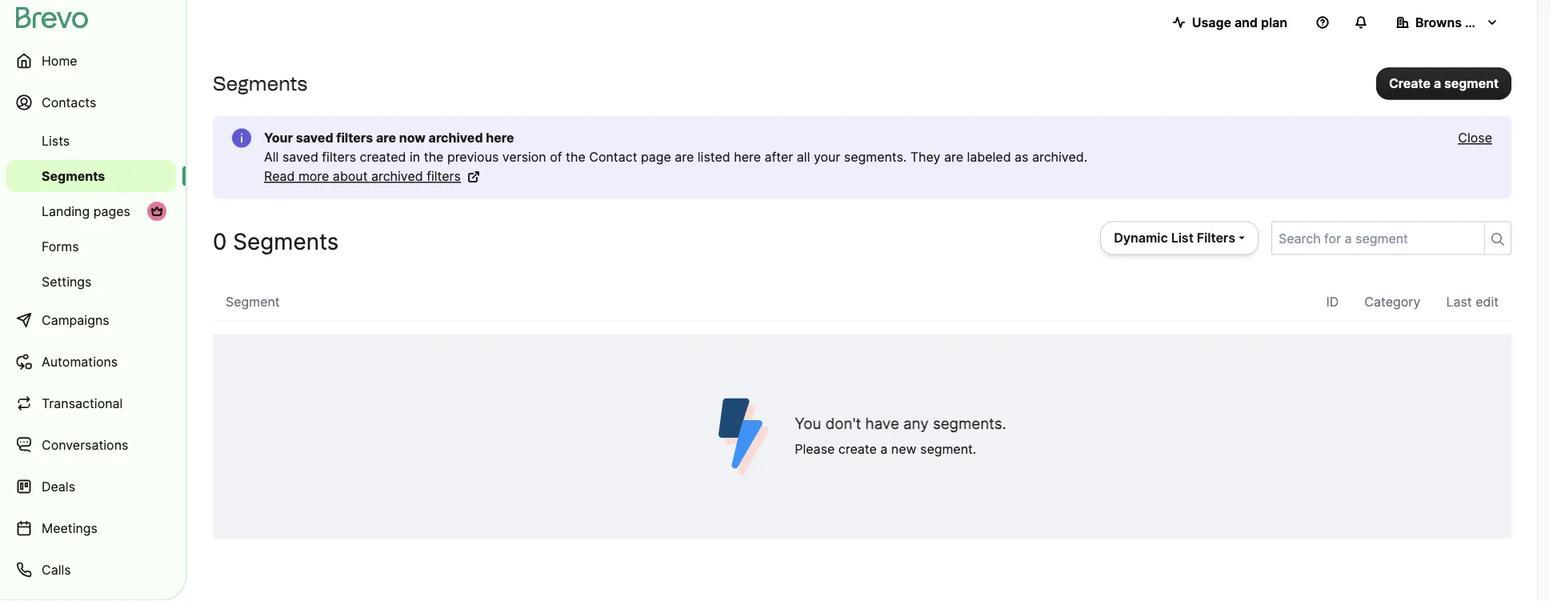 Task type: vqa. For each thing, say whether or not it's contained in the screenshot.
Greg Robinson Greg
no



Task type: describe. For each thing, give the bounding box(es) containing it.
1 vertical spatial filters
[[322, 149, 356, 165]]

0 vertical spatial filters
[[336, 130, 373, 146]]

meetings link
[[6, 509, 176, 548]]

conversations link
[[6, 426, 176, 464]]

0 vertical spatial here
[[486, 130, 514, 146]]

transactional
[[42, 396, 123, 411]]

landing pages
[[42, 203, 130, 219]]

read
[[264, 169, 295, 184]]

create
[[1390, 75, 1431, 91]]

page
[[641, 149, 672, 165]]

pages
[[93, 203, 130, 219]]

landing
[[42, 203, 90, 219]]

create a segment
[[1390, 75, 1500, 91]]

0 horizontal spatial are
[[376, 130, 396, 146]]

0 segments
[[213, 228, 339, 255]]

your
[[814, 149, 841, 165]]

new
[[892, 442, 917, 457]]

all
[[264, 149, 279, 165]]

segments link
[[6, 160, 176, 192]]

segment
[[1445, 75, 1500, 91]]

filters
[[1197, 230, 1236, 246]]

0 vertical spatial segments
[[213, 72, 308, 95]]

calls link
[[6, 551, 176, 589]]

1 vertical spatial saved
[[283, 149, 318, 165]]

lists link
[[6, 125, 176, 157]]

don't
[[826, 415, 862, 433]]

lists
[[42, 133, 70, 149]]

usage and plan
[[1193, 14, 1288, 30]]

archived.
[[1033, 149, 1088, 165]]

1 horizontal spatial here
[[734, 149, 761, 165]]

you
[[795, 415, 822, 433]]

home link
[[6, 42, 176, 80]]

have
[[866, 415, 900, 433]]

dynamic list filters button
[[1101, 221, 1259, 255]]

usage
[[1193, 14, 1232, 30]]

more
[[299, 169, 329, 184]]

listed
[[698, 149, 731, 165]]

campaigns
[[42, 312, 109, 328]]

dynamic
[[1115, 230, 1169, 246]]

read more about archived filters
[[264, 169, 461, 184]]

browns
[[1416, 14, 1463, 30]]

contact
[[590, 149, 638, 165]]

dynamic list filters
[[1115, 230, 1236, 246]]

search image
[[1492, 233, 1505, 246]]

0
[[213, 228, 227, 255]]

you don't have any segments.
[[795, 415, 1007, 433]]

all
[[797, 149, 811, 165]]

meetings
[[42, 520, 98, 536]]

edit
[[1476, 294, 1500, 310]]

labeled
[[968, 149, 1012, 165]]

of
[[550, 149, 562, 165]]

read more about archived filters link
[[264, 167, 480, 186]]

archived inside your saved filters are now archived here all saved filters created in the previous version of the contact page are listed here after all your segments. they are labeled as archived.
[[429, 130, 483, 146]]

campaigns link
[[6, 301, 176, 339]]

forms link
[[6, 231, 176, 263]]

list
[[1172, 230, 1194, 246]]

left___rvooi image
[[151, 205, 163, 218]]



Task type: locate. For each thing, give the bounding box(es) containing it.
in
[[410, 149, 420, 165]]

close
[[1459, 130, 1493, 146]]

segments up the "landing"
[[42, 168, 105, 184]]

last
[[1447, 294, 1473, 310]]

please
[[795, 442, 835, 457]]

alert containing your saved filters are now archived here
[[213, 116, 1512, 199]]

any
[[904, 415, 929, 433]]

now
[[399, 130, 426, 146]]

are right they
[[945, 149, 964, 165]]

a right create
[[1435, 75, 1442, 91]]

0 horizontal spatial a
[[881, 442, 888, 457]]

after
[[765, 149, 794, 165]]

0 vertical spatial archived
[[429, 130, 483, 146]]

are right "page"
[[675, 149, 694, 165]]

transactional link
[[6, 384, 176, 423]]

saved right your
[[296, 130, 334, 146]]

your
[[264, 130, 293, 146]]

forms
[[42, 239, 79, 254]]

settings link
[[6, 266, 176, 298]]

the
[[424, 149, 444, 165], [566, 149, 586, 165]]

the right of
[[566, 149, 586, 165]]

1 horizontal spatial archived
[[429, 130, 483, 146]]

version
[[503, 149, 547, 165]]

plan
[[1262, 14, 1288, 30]]

segments. inside your saved filters are now archived here all saved filters created in the previous version of the contact page are listed here after all your segments. they are labeled as archived.
[[844, 149, 907, 165]]

archived
[[429, 130, 483, 146], [371, 169, 423, 184]]

1 horizontal spatial are
[[675, 149, 694, 165]]

home
[[42, 53, 77, 68]]

here up version
[[486, 130, 514, 146]]

archived up "previous"
[[429, 130, 483, 146]]

a
[[1435, 75, 1442, 91], [881, 442, 888, 457]]

settings
[[42, 274, 92, 289]]

please create a new segment.
[[795, 442, 977, 457]]

segments.
[[844, 149, 907, 165], [933, 415, 1007, 433]]

archived down "created"
[[371, 169, 423, 184]]

segments. right your
[[844, 149, 907, 165]]

1 vertical spatial archived
[[371, 169, 423, 184]]

automations link
[[6, 343, 176, 381]]

saved up more at the top
[[283, 149, 318, 165]]

segment.
[[921, 442, 977, 457]]

create a segment button
[[1377, 67, 1512, 99]]

your saved filters are now archived here all saved filters created in the previous version of the contact page are listed here after all your segments. they are labeled as archived.
[[264, 130, 1088, 165]]

1 vertical spatial segments.
[[933, 415, 1007, 433]]

2 vertical spatial segments
[[233, 228, 339, 255]]

0 horizontal spatial segments.
[[844, 149, 907, 165]]

here left after
[[734, 149, 761, 165]]

browns enterprise button
[[1384, 6, 1530, 38]]

id
[[1327, 294, 1340, 310]]

2 vertical spatial filters
[[427, 169, 461, 184]]

and
[[1235, 14, 1258, 30]]

0 vertical spatial a
[[1435, 75, 1442, 91]]

are
[[376, 130, 396, 146], [675, 149, 694, 165], [945, 149, 964, 165]]

usage and plan button
[[1161, 6, 1301, 38]]

created
[[360, 149, 406, 165]]

2 the from the left
[[566, 149, 586, 165]]

2 horizontal spatial are
[[945, 149, 964, 165]]

filters up "created"
[[336, 130, 373, 146]]

as
[[1015, 149, 1029, 165]]

conversations
[[42, 437, 128, 453]]

saved
[[296, 130, 334, 146], [283, 149, 318, 165]]

deals
[[42, 479, 75, 494]]

filters down "previous"
[[427, 169, 461, 184]]

segments down read
[[233, 228, 339, 255]]

previous
[[447, 149, 499, 165]]

contacts
[[42, 94, 96, 110]]

are up "created"
[[376, 130, 396, 146]]

0 vertical spatial saved
[[296, 130, 334, 146]]

segments. up segment.
[[933, 415, 1007, 433]]

1 horizontal spatial the
[[566, 149, 586, 165]]

segments up your
[[213, 72, 308, 95]]

last edit
[[1447, 294, 1500, 310]]

automations
[[42, 354, 118, 369]]

a left "new"
[[881, 442, 888, 457]]

here
[[486, 130, 514, 146], [734, 149, 761, 165]]

create
[[839, 442, 877, 457]]

filters up about
[[322, 149, 356, 165]]

0 horizontal spatial here
[[486, 130, 514, 146]]

1 vertical spatial segments
[[42, 168, 105, 184]]

enterprise
[[1466, 14, 1530, 30]]

segments
[[213, 72, 308, 95], [42, 168, 105, 184], [233, 228, 339, 255]]

1 vertical spatial here
[[734, 149, 761, 165]]

0 horizontal spatial the
[[424, 149, 444, 165]]

1 vertical spatial a
[[881, 442, 888, 457]]

they
[[911, 149, 941, 165]]

landing pages link
[[6, 195, 176, 227]]

0 horizontal spatial archived
[[371, 169, 423, 184]]

calls
[[42, 562, 71, 578]]

deals link
[[6, 468, 176, 506]]

the right in
[[424, 149, 444, 165]]

segments inside 'segments' link
[[42, 168, 105, 184]]

category
[[1365, 294, 1421, 310]]

1 the from the left
[[424, 149, 444, 165]]

filters
[[336, 130, 373, 146], [322, 149, 356, 165], [427, 169, 461, 184]]

contacts link
[[6, 83, 176, 122]]

0 vertical spatial segments.
[[844, 149, 907, 165]]

alert
[[213, 116, 1512, 199]]

search button
[[1485, 223, 1512, 253]]

close link
[[1459, 128, 1493, 148]]

segment
[[226, 294, 280, 310]]

browns enterprise
[[1416, 14, 1530, 30]]

about
[[333, 169, 368, 184]]

Search for a segment search field
[[1273, 222, 1479, 254]]

1 horizontal spatial segments.
[[933, 415, 1007, 433]]

a inside 'button'
[[1435, 75, 1442, 91]]

1 horizontal spatial a
[[1435, 75, 1442, 91]]



